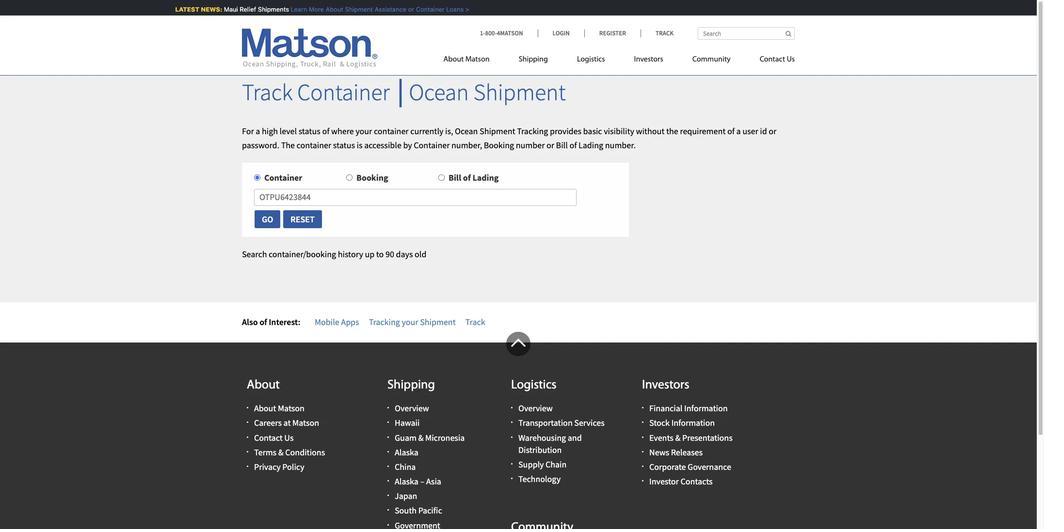 Task type: locate. For each thing, give the bounding box(es) containing it.
where
[[331, 126, 354, 137]]

user
[[743, 126, 759, 137]]

login link
[[538, 29, 585, 37]]

overview up transportation
[[519, 403, 553, 415]]

track
[[656, 29, 674, 37], [242, 78, 293, 107], [466, 317, 486, 328]]

financial information stock information events & presentations news releases corporate governance investor contacts
[[650, 403, 733, 488]]

shipping inside top menu navigation
[[519, 56, 548, 64]]

1 horizontal spatial status
[[333, 140, 355, 151]]

logistics
[[577, 56, 605, 64], [511, 379, 557, 392]]

1 horizontal spatial contact
[[760, 56, 786, 64]]

0 vertical spatial alaska
[[395, 447, 419, 458]]

ocean
[[455, 126, 478, 137]]

alaska down guam
[[395, 447, 419, 458]]

lading down basic
[[579, 140, 604, 151]]

0 horizontal spatial track
[[242, 78, 293, 107]]

0 vertical spatial your
[[356, 126, 372, 137]]

0 horizontal spatial &
[[278, 447, 284, 458]]

register link
[[585, 29, 641, 37]]

contact us link down the search image
[[746, 51, 795, 71]]

overview inside 'overview transportation services warehousing and distribution supply chain technology'
[[519, 403, 553, 415]]

1 horizontal spatial shipping
[[519, 56, 548, 64]]

container
[[374, 126, 409, 137], [297, 140, 332, 151]]

2 vertical spatial track
[[466, 317, 486, 328]]

matson up at on the bottom of the page
[[278, 403, 305, 415]]

alaska up japan
[[395, 477, 419, 488]]

number,
[[452, 140, 482, 151]]

0 vertical spatial matson
[[466, 56, 490, 64]]

1 horizontal spatial tracking
[[517, 126, 549, 137]]

Booking radio
[[346, 175, 353, 181]]

0 vertical spatial status
[[299, 126, 321, 137]]

& up news releases link
[[676, 433, 681, 444]]

news
[[650, 447, 670, 458]]

us up terms & conditions link
[[285, 433, 294, 444]]

overview up hawaii
[[395, 403, 429, 415]]

bill right bill of lading option
[[449, 172, 462, 184]]

2 horizontal spatial track
[[656, 29, 674, 37]]

2 horizontal spatial &
[[676, 433, 681, 444]]

0 horizontal spatial about matson link
[[254, 403, 305, 415]]

up
[[365, 249, 375, 260]]

status right level
[[299, 126, 321, 137]]

of
[[322, 126, 330, 137], [728, 126, 735, 137], [570, 140, 577, 151], [463, 172, 471, 184], [260, 317, 267, 328]]

1 horizontal spatial contact us link
[[746, 51, 795, 71]]

financial information link
[[650, 403, 728, 415]]

hawaii
[[395, 418, 420, 429]]

about matson link
[[444, 51, 505, 71], [254, 403, 305, 415]]

track for the right track link
[[656, 29, 674, 37]]

matson
[[466, 56, 490, 64], [278, 403, 305, 415], [293, 418, 319, 429]]

container
[[412, 5, 441, 13], [297, 78, 390, 107], [414, 140, 450, 151], [264, 172, 303, 184]]

0 horizontal spatial lading
[[473, 172, 499, 184]]

1 vertical spatial track link
[[466, 317, 486, 328]]

china
[[395, 462, 416, 473]]

high
[[262, 126, 278, 137]]

1 overview from the left
[[395, 403, 429, 415]]

about for about matson
[[444, 56, 464, 64]]

contact down search search field
[[760, 56, 786, 64]]

0 horizontal spatial booking
[[357, 172, 389, 184]]

contact inside top menu navigation
[[760, 56, 786, 64]]

a left user
[[737, 126, 741, 137]]

asia
[[426, 477, 442, 488]]

track for bottom track link
[[466, 317, 486, 328]]

south
[[395, 506, 417, 517]]

overview hawaii guam & micronesia alaska china alaska – asia japan south pacific
[[395, 403, 465, 517]]

requirement
[[681, 126, 726, 137]]

2 vertical spatial matson
[[293, 418, 319, 429]]

hawaii link
[[395, 418, 420, 429]]

2 horizontal spatial or
[[769, 126, 777, 137]]

container inside for a high level status of where your container currently is, ocean shipment tracking provides basic visibility without the requirement of a user id or password. the container status is accessible by container number, booking number or bill of lading number.
[[414, 140, 450, 151]]

1 vertical spatial about matson link
[[254, 403, 305, 415]]

information up events & presentations link
[[672, 418, 715, 429]]

booking left number
[[484, 140, 514, 151]]

0 vertical spatial track
[[656, 29, 674, 37]]

loans
[[443, 5, 460, 13]]

1 vertical spatial contact
[[254, 433, 283, 444]]

1 vertical spatial your
[[402, 317, 419, 328]]

apps
[[341, 317, 359, 328]]

register
[[600, 29, 626, 37]]

1 vertical spatial investors
[[643, 379, 690, 392]]

investors
[[635, 56, 664, 64], [643, 379, 690, 392]]

container right "the"
[[297, 140, 332, 151]]

latest
[[171, 5, 195, 13]]

0 horizontal spatial us
[[285, 433, 294, 444]]

1 vertical spatial logistics
[[511, 379, 557, 392]]

& up 'privacy policy' link
[[278, 447, 284, 458]]

about inside about matson careers at matson contact us terms & conditions privacy policy
[[254, 403, 276, 415]]

–
[[420, 477, 425, 488]]

matson for about matson careers at matson contact us terms & conditions privacy policy
[[278, 403, 305, 415]]

container up where
[[297, 78, 390, 107]]

maui
[[220, 5, 234, 13]]

0 vertical spatial container
[[374, 126, 409, 137]]

2 alaska from the top
[[395, 477, 419, 488]]

policy
[[283, 462, 305, 473]]

1 horizontal spatial a
[[737, 126, 741, 137]]

contact
[[760, 56, 786, 64], [254, 433, 283, 444]]

logistics link
[[563, 51, 620, 71]]

contact us link down careers
[[254, 433, 294, 444]]

conditions
[[285, 447, 325, 458]]

1 horizontal spatial about matson link
[[444, 51, 505, 71]]

lading down number,
[[473, 172, 499, 184]]

None search field
[[698, 27, 795, 40]]

micronesia
[[426, 433, 465, 444]]

contact us
[[760, 56, 795, 64]]

1 horizontal spatial overview
[[519, 403, 553, 415]]

contact inside about matson careers at matson contact us terms & conditions privacy policy
[[254, 433, 283, 444]]

matson inside top menu navigation
[[466, 56, 490, 64]]

0 vertical spatial us
[[787, 56, 795, 64]]

tracking right the 'apps'
[[369, 317, 400, 328]]

also
[[242, 317, 258, 328]]

shipping down the "4matson"
[[519, 56, 548, 64]]

1 horizontal spatial &
[[419, 433, 424, 444]]

1 vertical spatial bill
[[449, 172, 462, 184]]

1 vertical spatial alaska
[[395, 477, 419, 488]]

0 horizontal spatial shipping
[[388, 379, 435, 392]]

bill down 'provides'
[[556, 140, 568, 151]]

relief
[[236, 5, 252, 13]]

shipping link
[[505, 51, 563, 71]]

investor
[[650, 477, 679, 488]]

contact us link
[[746, 51, 795, 71], [254, 433, 294, 444]]

shipping up hawaii link
[[388, 379, 435, 392]]

a right for
[[256, 126, 260, 137]]

supply
[[519, 460, 544, 471]]

0 horizontal spatial track link
[[466, 317, 486, 328]]

status down where
[[333, 140, 355, 151]]

distribution
[[519, 445, 562, 456]]

0 horizontal spatial overview link
[[395, 403, 429, 415]]

or right assistance
[[404, 5, 410, 13]]

1 vertical spatial track
[[242, 78, 293, 107]]

overview link up transportation
[[519, 403, 553, 415]]

by
[[403, 140, 412, 151]]

matson for about matson
[[466, 56, 490, 64]]

Search search field
[[698, 27, 795, 40]]

alaska
[[395, 447, 419, 458], [395, 477, 419, 488]]

matson down 1-
[[466, 56, 490, 64]]

0 horizontal spatial or
[[404, 5, 410, 13]]

investors down register link on the right of page
[[635, 56, 664, 64]]

1 vertical spatial container
[[297, 140, 332, 151]]

& right guam
[[419, 433, 424, 444]]

latest news: maui relief shipments learn more about shipment assistance or container loans >
[[171, 5, 466, 13]]

login
[[553, 29, 570, 37]]

1 horizontal spatial bill
[[556, 140, 568, 151]]

pacific
[[419, 506, 442, 517]]

& inside overview hawaii guam & micronesia alaska china alaska – asia japan south pacific
[[419, 433, 424, 444]]

or right id
[[769, 126, 777, 137]]

logistics inside 'link'
[[577, 56, 605, 64]]

0 horizontal spatial overview
[[395, 403, 429, 415]]

us inside top menu navigation
[[787, 56, 795, 64]]

careers at matson link
[[254, 418, 319, 429]]

overview inside overview hawaii guam & micronesia alaska china alaska – asia japan south pacific
[[395, 403, 429, 415]]

0 horizontal spatial a
[[256, 126, 260, 137]]

0 vertical spatial information
[[685, 403, 728, 415]]

of right also
[[260, 317, 267, 328]]

overview link up hawaii
[[395, 403, 429, 415]]

2 overview from the left
[[519, 403, 553, 415]]

1 horizontal spatial logistics
[[577, 56, 605, 64]]

shipment
[[341, 5, 369, 13], [474, 78, 566, 107], [480, 126, 516, 137], [420, 317, 456, 328]]

1 horizontal spatial booking
[[484, 140, 514, 151]]

of left user
[[728, 126, 735, 137]]

2 vertical spatial or
[[547, 140, 555, 151]]

container right container radio
[[264, 172, 303, 184]]

0 vertical spatial track link
[[641, 29, 674, 37]]

investors inside top menu navigation
[[635, 56, 664, 64]]

logistics up transportation
[[511, 379, 557, 392]]

1 horizontal spatial track
[[466, 317, 486, 328]]

0 vertical spatial bill
[[556, 140, 568, 151]]

china link
[[395, 462, 416, 473]]

container up accessible at the left top
[[374, 126, 409, 137]]

investors up financial
[[643, 379, 690, 392]]

footer containing about
[[0, 332, 1038, 530]]

0 vertical spatial contact
[[760, 56, 786, 64]]

2 overview link from the left
[[519, 403, 553, 415]]

container down currently
[[414, 140, 450, 151]]

also of interest:
[[242, 317, 301, 328]]

community
[[693, 56, 731, 64]]

bill
[[556, 140, 568, 151], [449, 172, 462, 184]]

1 vertical spatial contact us link
[[254, 433, 294, 444]]

tracking up number
[[517, 126, 549, 137]]

0 vertical spatial logistics
[[577, 56, 605, 64]]

booking inside for a high level status of where your container currently is, ocean shipment tracking provides basic visibility without the requirement of a user id or password. the container status is accessible by container number, booking number or bill of lading number.
[[484, 140, 514, 151]]

1 vertical spatial matson
[[278, 403, 305, 415]]

0 vertical spatial tracking
[[517, 126, 549, 137]]

overview link
[[395, 403, 429, 415], [519, 403, 553, 415]]

0 horizontal spatial your
[[356, 126, 372, 137]]

or right number
[[547, 140, 555, 151]]

1 vertical spatial information
[[672, 418, 715, 429]]

about matson careers at matson contact us terms & conditions privacy policy
[[254, 403, 325, 473]]

container/booking
[[269, 249, 336, 260]]

mobile
[[315, 317, 340, 328]]

1 vertical spatial status
[[333, 140, 355, 151]]

shipment inside for a high level status of where your container currently is, ocean shipment tracking provides basic visibility without the requirement of a user id or password. the container status is accessible by container number, booking number or bill of lading number.
[[480, 126, 516, 137]]

about matson link up careers at matson link
[[254, 403, 305, 415]]

None button
[[254, 210, 281, 229], [283, 210, 323, 229], [254, 210, 281, 229], [283, 210, 323, 229]]

Container radio
[[254, 175, 261, 181]]

0 horizontal spatial contact
[[254, 433, 283, 444]]

booking right 'booking' radio
[[357, 172, 389, 184]]

1 overview link from the left
[[395, 403, 429, 415]]

is
[[357, 140, 363, 151]]

matson right at on the bottom of the page
[[293, 418, 319, 429]]

0 horizontal spatial container
[[297, 140, 332, 151]]

technology link
[[519, 474, 561, 485]]

1 horizontal spatial us
[[787, 56, 795, 64]]

1 vertical spatial us
[[285, 433, 294, 444]]

track link
[[641, 29, 674, 37], [466, 317, 486, 328]]

contact down careers
[[254, 433, 283, 444]]

shipping
[[519, 56, 548, 64], [388, 379, 435, 392]]

about matson link down 1-
[[444, 51, 505, 71]]

0 vertical spatial booking
[[484, 140, 514, 151]]

0 vertical spatial or
[[404, 5, 410, 13]]

0 vertical spatial shipping
[[519, 56, 548, 64]]

of right bill of lading option
[[463, 172, 471, 184]]

0 vertical spatial investors
[[635, 56, 664, 64]]

1 vertical spatial tracking
[[369, 317, 400, 328]]

technology
[[519, 474, 561, 485]]

footer
[[0, 332, 1038, 530]]

0 horizontal spatial logistics
[[511, 379, 557, 392]]

1 horizontal spatial lading
[[579, 140, 604, 151]]

search image
[[786, 31, 792, 37]]

0 vertical spatial about matson link
[[444, 51, 505, 71]]

your inside for a high level status of where your container currently is, ocean shipment tracking provides basic visibility without the requirement of a user id or password. the container status is accessible by container number, booking number or bill of lading number.
[[356, 126, 372, 137]]

guam
[[395, 433, 417, 444]]

1 horizontal spatial or
[[547, 140, 555, 151]]

tracking
[[517, 126, 549, 137], [369, 317, 400, 328]]

logistics down register link on the right of page
[[577, 56, 605, 64]]

provides
[[550, 126, 582, 137]]

us down the search image
[[787, 56, 795, 64]]

about matson link for shipping link
[[444, 51, 505, 71]]

about inside about matson link
[[444, 56, 464, 64]]

number.
[[606, 140, 636, 151]]

0 horizontal spatial bill
[[449, 172, 462, 184]]

1 horizontal spatial overview link
[[519, 403, 553, 415]]

Enter Container # text field
[[254, 189, 577, 206]]

0 horizontal spatial tracking
[[369, 317, 400, 328]]

0 vertical spatial lading
[[579, 140, 604, 151]]

information up stock information link
[[685, 403, 728, 415]]

transportation
[[519, 418, 573, 429]]



Task type: describe. For each thing, give the bounding box(es) containing it.
privacy
[[254, 462, 281, 473]]

tracking inside for a high level status of where your container currently is, ocean shipment tracking provides basic visibility without the requirement of a user id or password. the container status is accessible by container number, booking number or bill of lading number.
[[517, 126, 549, 137]]

financial
[[650, 403, 683, 415]]

search container/booking history up to 90 days old
[[242, 249, 427, 260]]

password.
[[242, 140, 280, 151]]

for
[[242, 126, 254, 137]]

privacy policy link
[[254, 462, 305, 473]]

>
[[462, 5, 466, 13]]

contacts
[[681, 477, 713, 488]]

1-800-4matson link
[[480, 29, 538, 37]]

community link
[[678, 51, 746, 71]]

id
[[761, 126, 768, 137]]

2 a from the left
[[737, 126, 741, 137]]

overview link for logistics
[[519, 403, 553, 415]]

more
[[305, 5, 320, 13]]

level
[[280, 126, 297, 137]]

1 horizontal spatial track link
[[641, 29, 674, 37]]

south pacific link
[[395, 506, 442, 517]]

learn more about shipment assistance or container loans > link
[[287, 5, 466, 13]]

japan
[[395, 491, 418, 502]]

track for track container │ocean shipment
[[242, 78, 293, 107]]

shipments
[[254, 5, 285, 13]]

overview transportation services warehousing and distribution supply chain technology
[[519, 403, 605, 485]]

bill inside for a high level status of where your container currently is, ocean shipment tracking provides basic visibility without the requirement of a user id or password. the container status is accessible by container number, booking number or bill of lading number.
[[556, 140, 568, 151]]

the
[[667, 126, 679, 137]]

tracking your shipment link
[[369, 317, 456, 328]]

1-
[[480, 29, 486, 37]]

800-
[[486, 29, 497, 37]]

transportation services link
[[519, 418, 605, 429]]

currently
[[411, 126, 444, 137]]

lading inside for a high level status of where your container currently is, ocean shipment tracking provides basic visibility without the requirement of a user id or password. the container status is accessible by container number, booking number or bill of lading number.
[[579, 140, 604, 151]]

1 vertical spatial booking
[[357, 172, 389, 184]]

top menu navigation
[[444, 51, 795, 71]]

& inside the financial information stock information events & presentations news releases corporate governance investor contacts
[[676, 433, 681, 444]]

1 alaska from the top
[[395, 447, 419, 458]]

about matson
[[444, 56, 490, 64]]

overview for transportation
[[519, 403, 553, 415]]

1 vertical spatial lading
[[473, 172, 499, 184]]

presentations
[[683, 433, 733, 444]]

history
[[338, 249, 363, 260]]

careers
[[254, 418, 282, 429]]

terms & conditions link
[[254, 447, 325, 458]]

search
[[242, 249, 267, 260]]

stock
[[650, 418, 670, 429]]

us inside about matson careers at matson contact us terms & conditions privacy policy
[[285, 433, 294, 444]]

news releases link
[[650, 447, 703, 458]]

about matson link for careers at matson link
[[254, 403, 305, 415]]

investor contacts link
[[650, 477, 713, 488]]

governance
[[688, 462, 732, 473]]

at
[[284, 418, 291, 429]]

4matson
[[497, 29, 523, 37]]

the
[[281, 140, 295, 151]]

chain
[[546, 460, 567, 471]]

about for about
[[247, 379, 280, 392]]

│ocean
[[395, 78, 469, 107]]

corporate governance link
[[650, 462, 732, 473]]

for a high level status of where your container currently is, ocean shipment tracking provides basic visibility without the requirement of a user id or password. the container status is accessible by container number, booking number or bill of lading number.
[[242, 126, 777, 151]]

1 horizontal spatial container
[[374, 126, 409, 137]]

stock information link
[[650, 418, 715, 429]]

corporate
[[650, 462, 686, 473]]

releases
[[671, 447, 703, 458]]

number
[[516, 140, 545, 151]]

accessible
[[365, 140, 402, 151]]

supply chain link
[[519, 460, 567, 471]]

services
[[575, 418, 605, 429]]

learn
[[287, 5, 303, 13]]

bill of lading
[[449, 172, 499, 184]]

0 horizontal spatial contact us link
[[254, 433, 294, 444]]

events
[[650, 433, 674, 444]]

investors link
[[620, 51, 678, 71]]

1 vertical spatial or
[[769, 126, 777, 137]]

1 a from the left
[[256, 126, 260, 137]]

warehousing
[[519, 433, 566, 444]]

0 vertical spatial contact us link
[[746, 51, 795, 71]]

old
[[415, 249, 427, 260]]

1-800-4matson
[[480, 29, 523, 37]]

0 horizontal spatial status
[[299, 126, 321, 137]]

to
[[376, 249, 384, 260]]

warehousing and distribution link
[[519, 433, 582, 456]]

events & presentations link
[[650, 433, 733, 444]]

terms
[[254, 447, 277, 458]]

assistance
[[371, 5, 403, 13]]

backtop image
[[507, 332, 531, 356]]

overview link for shipping
[[395, 403, 429, 415]]

tracking your shipment
[[369, 317, 456, 328]]

basic
[[584, 126, 603, 137]]

1 vertical spatial shipping
[[388, 379, 435, 392]]

of down 'provides'
[[570, 140, 577, 151]]

overview for hawaii
[[395, 403, 429, 415]]

without
[[636, 126, 665, 137]]

about for about matson careers at matson contact us terms & conditions privacy policy
[[254, 403, 276, 415]]

alaska – asia link
[[395, 477, 442, 488]]

Bill of Lading radio
[[439, 175, 445, 181]]

guam & micronesia link
[[395, 433, 465, 444]]

90
[[386, 249, 394, 260]]

mobile apps
[[315, 317, 359, 328]]

japan link
[[395, 491, 418, 502]]

1 horizontal spatial your
[[402, 317, 419, 328]]

news:
[[197, 5, 218, 13]]

of left where
[[322, 126, 330, 137]]

& inside about matson careers at matson contact us terms & conditions privacy policy
[[278, 447, 284, 458]]

is,
[[445, 126, 453, 137]]

container left loans at left top
[[412, 5, 441, 13]]

interest:
[[269, 317, 301, 328]]

blue matson logo with ocean, shipping, truck, rail and logistics written beneath it. image
[[242, 29, 378, 68]]



Task type: vqa. For each thing, say whether or not it's contained in the screenshot.
customerservice@matson.com
no



